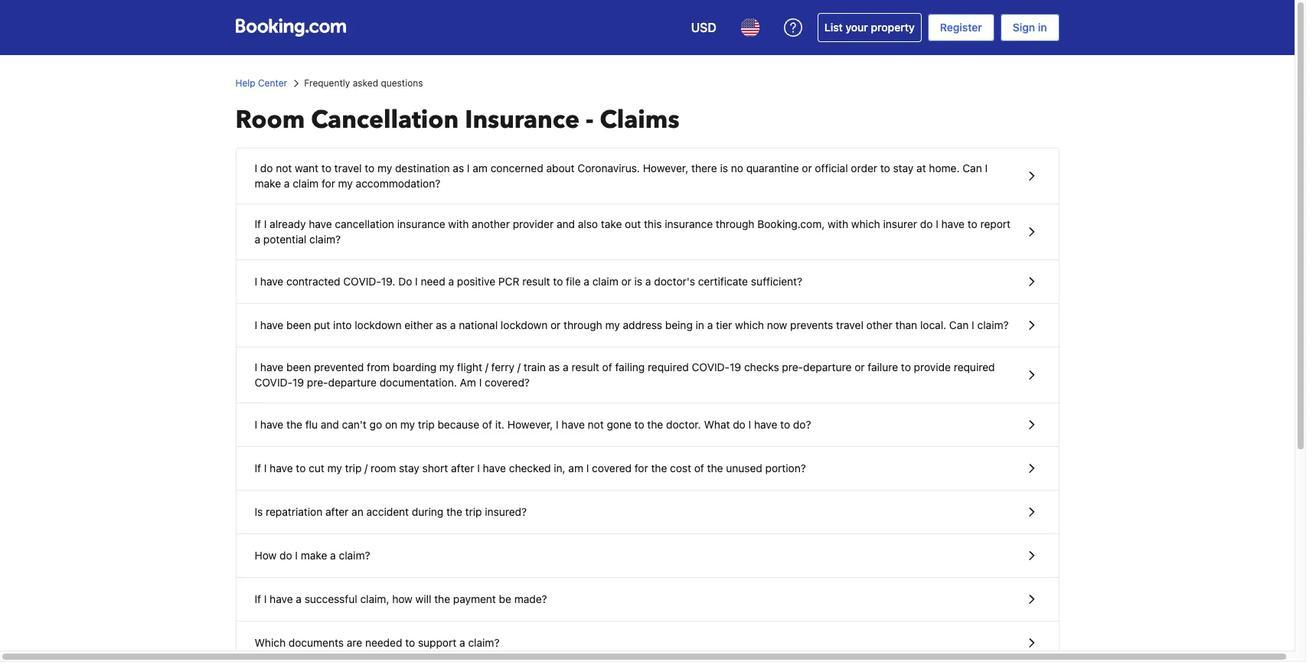 Task type: describe. For each thing, give the bounding box(es) containing it.
the left cost
[[651, 462, 667, 475]]

claims
[[600, 103, 680, 137]]

have up 'in,'
[[562, 418, 585, 431]]

how do i make a claim? button
[[236, 535, 1059, 578]]

prevents
[[791, 319, 833, 332]]

1 required from the left
[[648, 361, 689, 374]]

to left "do?" on the bottom right of the page
[[781, 418, 791, 431]]

a inside the i have been prevented from boarding my flight / ferry / train as a result of failing required covid-19 checks pre-departure or failure to provide required covid-19 pre-departure documentation. am i covered?
[[563, 361, 569, 374]]

help center
[[236, 77, 287, 89]]

for inside button
[[635, 462, 648, 475]]

have left checked
[[483, 462, 506, 475]]

if i have a successful claim, how will the payment be made? button
[[236, 578, 1059, 622]]

1 with from the left
[[448, 218, 469, 231]]

to right gone
[[635, 418, 645, 431]]

contracted
[[286, 275, 340, 288]]

my up accommodation?
[[378, 162, 392, 175]]

i have contracted covid-19. do i need a positive pcr result to file a claim or is a doctor's certificate sufficient? button
[[236, 260, 1059, 304]]

as inside i do not want to travel to my destination as i am concerned about coronavirus. however, there is no quarantine or official order to stay at home. can i make a claim for my accommodation?
[[453, 162, 464, 175]]

will
[[416, 593, 432, 606]]

failure
[[868, 361, 899, 374]]

unused
[[726, 462, 763, 475]]

insurer
[[883, 218, 918, 231]]

and inside 'button'
[[321, 418, 339, 431]]

short
[[423, 462, 448, 475]]

my inside button
[[327, 462, 342, 475]]

the left flu
[[286, 418, 302, 431]]

the inside button
[[434, 593, 450, 606]]

this
[[644, 218, 662, 231]]

0 vertical spatial after
[[451, 462, 474, 475]]

stay inside button
[[399, 462, 420, 475]]

is repatriation after an accident during the trip insured?
[[255, 505, 527, 519]]

insured?
[[485, 505, 527, 519]]

doctor's
[[654, 275, 695, 288]]

not inside i do not want to travel to my destination as i am concerned about coronavirus. however, there is no quarantine or official order to stay at home. can i make a claim for my accommodation?
[[276, 162, 292, 175]]

cancellation
[[335, 218, 394, 231]]

also
[[578, 218, 598, 231]]

how
[[255, 549, 277, 562]]

the left unused
[[707, 462, 723, 475]]

cut
[[309, 462, 325, 475]]

am inside if i have to cut my trip / room stay short after i have checked in, am i covered for the cost of the unused portion? button
[[569, 462, 584, 475]]

2 insurance from the left
[[665, 218, 713, 231]]

center
[[258, 77, 287, 89]]

-
[[586, 103, 594, 137]]

a inside if i already have cancellation insurance with another provider and also take out this insurance through booking.com, with which insurer do i have to report a potential claim?
[[255, 233, 260, 246]]

claim inside i have contracted covid-19. do i need a positive pcr result to file a claim or is a doctor's certificate sufficient? button
[[593, 275, 619, 288]]

am inside i do not want to travel to my destination as i am concerned about coronavirus. however, there is no quarantine or official order to stay at home. can i make a claim for my accommodation?
[[473, 162, 488, 175]]

cancellation
[[311, 103, 459, 137]]

documents
[[289, 636, 344, 649]]

have inside the i have been prevented from boarding my flight / ferry / train as a result of failing required covid-19 checks pre-departure or failure to provide required covid-19 pre-departure documentation. am i covered?
[[260, 361, 284, 374]]

a left doctor's in the right top of the page
[[646, 275, 651, 288]]

2 with from the left
[[828, 218, 849, 231]]

0 vertical spatial departure
[[803, 361, 852, 374]]

order
[[851, 162, 878, 175]]

failing
[[615, 361, 645, 374]]

list your property
[[825, 21, 915, 34]]

during
[[412, 505, 444, 519]]

trip inside button
[[465, 505, 482, 519]]

i have been prevented from boarding my flight / ferry / train as a result of failing required covid-19 checks pre-departure or failure to provide required covid-19 pre-departure documentation. am i covered?
[[255, 361, 995, 389]]

address
[[623, 319, 663, 332]]

put
[[314, 319, 330, 332]]

to right order
[[881, 162, 891, 175]]

doctor.
[[666, 418, 701, 431]]

have left cut
[[270, 462, 293, 475]]

claim? inside button
[[339, 549, 370, 562]]

gone
[[607, 418, 632, 431]]

claim? right the local.
[[978, 319, 1009, 332]]

are
[[347, 636, 362, 649]]

is for no
[[720, 162, 728, 175]]

what
[[704, 418, 730, 431]]

or inside the i have been prevented from boarding my flight / ferry / train as a result of failing required covid-19 checks pre-departure or failure to provide required covid-19 pre-departure documentation. am i covered?
[[855, 361, 865, 374]]

if i have to cut my trip / room stay short after i have checked in, am i covered for the cost of the unused portion? button
[[236, 447, 1059, 491]]

a right need
[[448, 275, 454, 288]]

0 horizontal spatial after
[[326, 505, 349, 519]]

to inside if i already have cancellation insurance with another provider and also take out this insurance through booking.com, with which insurer do i have to report a potential claim?
[[968, 218, 978, 231]]

covered?
[[485, 376, 530, 389]]

result inside the i have been prevented from boarding my flight / ferry / train as a result of failing required covid-19 checks pre-departure or failure to provide required covid-19 pre-departure documentation. am i covered?
[[572, 361, 600, 374]]

how
[[392, 593, 413, 606]]

local.
[[921, 319, 947, 332]]

2 required from the left
[[954, 361, 995, 374]]

travel inside i do not want to travel to my destination as i am concerned about coronavirus. however, there is no quarantine or official order to stay at home. can i make a claim for my accommodation?
[[334, 162, 362, 175]]

out
[[625, 218, 641, 231]]

successful
[[305, 593, 357, 606]]

my inside 'button'
[[400, 418, 415, 431]]

i inside button
[[295, 549, 298, 562]]

an
[[352, 505, 364, 519]]

if for if i have to cut my trip / room stay short after i have checked in, am i covered for the cost of the unused portion?
[[255, 462, 261, 475]]

2 horizontal spatial /
[[518, 361, 521, 374]]

do?
[[793, 418, 811, 431]]

trip inside the i have the flu and can't go on my trip because of it. however, i have not gone to the doctor. what do i have to do? 'button'
[[418, 418, 435, 431]]

do inside button
[[280, 549, 292, 562]]

it.
[[495, 418, 505, 431]]

the left doctor.
[[647, 418, 663, 431]]

if for if i already have cancellation insurance with another provider and also take out this insurance through booking.com, with which insurer do i have to report a potential claim?
[[255, 218, 261, 231]]

my inside the i have been prevented from boarding my flight / ferry / train as a result of failing required covid-19 checks pre-departure or failure to provide required covid-19 pre-departure documentation. am i covered?
[[440, 361, 454, 374]]

either
[[405, 319, 433, 332]]

claim,
[[360, 593, 389, 606]]

i have been put into lockdown either as a national lockdown or through my address being in a tier which now prevents travel other than local. can i claim? button
[[236, 304, 1059, 348]]

accommodation?
[[356, 177, 441, 190]]

sufficient?
[[751, 275, 803, 288]]

quarantine
[[747, 162, 799, 175]]

to up accommodation?
[[365, 162, 375, 175]]

now
[[767, 319, 788, 332]]

of inside the i have been prevented from boarding my flight / ferry / train as a result of failing required covid-19 checks pre-departure or failure to provide required covid-19 pre-departure documentation. am i covered?
[[602, 361, 612, 374]]

if i have to cut my trip / room stay short after i have checked in, am i covered for the cost of the unused portion?
[[255, 462, 806, 475]]

make inside button
[[301, 549, 327, 562]]

prevented
[[314, 361, 364, 374]]

help
[[236, 77, 256, 89]]

provide
[[914, 361, 951, 374]]

take
[[601, 218, 622, 231]]

a left tier
[[707, 319, 713, 332]]

1 vertical spatial can
[[950, 319, 969, 332]]

train
[[524, 361, 546, 374]]

insurance
[[465, 103, 580, 137]]

help center button
[[236, 77, 287, 90]]

boarding
[[393, 361, 437, 374]]

room
[[371, 462, 396, 475]]

report
[[981, 218, 1011, 231]]

booking.com online hotel reservations image
[[236, 18, 346, 37]]

a right 'file'
[[584, 275, 590, 288]]

a inside button
[[330, 549, 336, 562]]

home.
[[929, 162, 960, 175]]

have inside i have contracted covid-19. do i need a positive pcr result to file a claim or is a doctor's certificate sufficient? button
[[260, 275, 284, 288]]

have right already
[[309, 218, 332, 231]]

made?
[[514, 593, 547, 606]]

provider
[[513, 218, 554, 231]]

0 horizontal spatial covid-
[[255, 376, 293, 389]]

certificate
[[698, 275, 748, 288]]

go
[[370, 418, 382, 431]]

there
[[692, 162, 717, 175]]

1 vertical spatial covid-
[[692, 361, 730, 374]]

claim? inside if i already have cancellation insurance with another provider and also take out this insurance through booking.com, with which insurer do i have to report a potential claim?
[[309, 233, 341, 246]]

make inside i do not want to travel to my destination as i am concerned about coronavirus. however, there is no quarantine or official order to stay at home. can i make a claim for my accommodation?
[[255, 177, 281, 190]]

need
[[421, 275, 446, 288]]

0 horizontal spatial through
[[564, 319, 603, 332]]

1 horizontal spatial /
[[485, 361, 489, 374]]

have left flu
[[260, 418, 284, 431]]

flight
[[457, 361, 482, 374]]

of inside 'button'
[[482, 418, 492, 431]]

repatriation
[[266, 505, 323, 519]]

from
[[367, 361, 390, 374]]

register link
[[928, 14, 995, 41]]

tier
[[716, 319, 732, 332]]

is
[[255, 505, 263, 519]]

documentation.
[[380, 376, 457, 389]]

do inside i do not want to travel to my destination as i am concerned about coronavirus. however, there is no quarantine or official order to stay at home. can i make a claim for my accommodation?
[[260, 162, 273, 175]]

however, inside 'button'
[[508, 418, 553, 431]]

my up cancellation
[[338, 177, 353, 190]]

your
[[846, 21, 868, 34]]

or down i have contracted covid-19. do i need a positive pcr result to file a claim or is a doctor's certificate sufficient?
[[551, 319, 561, 332]]

accident
[[367, 505, 409, 519]]

not inside the i have the flu and can't go on my trip because of it. however, i have not gone to the doctor. what do i have to do? 'button'
[[588, 418, 604, 431]]

i have the flu and can't go on my trip because of it. however, i have not gone to the doctor. what do i have to do?
[[255, 418, 811, 431]]



Task type: vqa. For each thing, say whether or not it's contained in the screenshot.
the Scored 7.3 element
no



Task type: locate. For each thing, give the bounding box(es) containing it.
1 vertical spatial travel
[[836, 319, 864, 332]]

do right what
[[733, 418, 746, 431]]

1 horizontal spatial departure
[[803, 361, 852, 374]]

1 horizontal spatial of
[[602, 361, 612, 374]]

after right short
[[451, 462, 474, 475]]

if left already
[[255, 218, 261, 231]]

if up is
[[255, 462, 261, 475]]

0 vertical spatial in
[[1038, 21, 1047, 34]]

1 lockdown from the left
[[355, 319, 402, 332]]

is repatriation after an accident during the trip insured? button
[[236, 491, 1059, 535]]

claim? right potential
[[309, 233, 341, 246]]

do right "insurer"
[[920, 218, 933, 231]]

with
[[448, 218, 469, 231], [828, 218, 849, 231]]

which right tier
[[735, 319, 764, 332]]

0 horizontal spatial trip
[[345, 462, 362, 475]]

sign in link
[[1001, 14, 1060, 41]]

2 been from the top
[[286, 361, 311, 374]]

1 vertical spatial make
[[301, 549, 327, 562]]

pre- right checks
[[782, 361, 804, 374]]

to left cut
[[296, 462, 306, 475]]

have inside i have been put into lockdown either as a national lockdown or through my address being in a tier which now prevents travel other than local. can i claim? button
[[260, 319, 284, 332]]

0 vertical spatial make
[[255, 177, 281, 190]]

through down no
[[716, 218, 755, 231]]

2 vertical spatial of
[[694, 462, 704, 475]]

1 horizontal spatial claim
[[593, 275, 619, 288]]

in inside button
[[696, 319, 705, 332]]

required right "provide"
[[954, 361, 995, 374]]

do inside if i already have cancellation insurance with another provider and also take out this insurance through booking.com, with which insurer do i have to report a potential claim?
[[920, 218, 933, 231]]

trip left the because
[[418, 418, 435, 431]]

as right either
[[436, 319, 447, 332]]

1 horizontal spatial required
[[954, 361, 995, 374]]

/ inside if i have to cut my trip / room stay short after i have checked in, am i covered for the cost of the unused portion? button
[[365, 462, 368, 475]]

1 vertical spatial through
[[564, 319, 603, 332]]

as inside the i have been prevented from boarding my flight / ferry / train as a result of failing required covid-19 checks pre-departure or failure to provide required covid-19 pre-departure documentation. am i covered?
[[549, 361, 560, 374]]

have left "do?" on the bottom right of the page
[[754, 418, 778, 431]]

1 vertical spatial as
[[436, 319, 447, 332]]

checked
[[509, 462, 551, 475]]

result inside i have contracted covid-19. do i need a positive pcr result to file a claim or is a doctor's certificate sufficient? button
[[523, 275, 550, 288]]

0 horizontal spatial required
[[648, 361, 689, 374]]

have left report
[[942, 218, 965, 231]]

result left failing
[[572, 361, 600, 374]]

0 vertical spatial pre-
[[782, 361, 804, 374]]

2 horizontal spatial of
[[694, 462, 704, 475]]

0 vertical spatial covid-
[[343, 275, 381, 288]]

1 vertical spatial pre-
[[307, 376, 328, 389]]

0 horizontal spatial with
[[448, 218, 469, 231]]

for right covered
[[635, 462, 648, 475]]

am right 'in,'
[[569, 462, 584, 475]]

and left also
[[557, 218, 575, 231]]

1 vertical spatial which
[[735, 319, 764, 332]]

want
[[295, 162, 319, 175]]

if
[[255, 218, 261, 231], [255, 462, 261, 475], [255, 593, 261, 606]]

which documents are needed to support a claim?
[[255, 636, 500, 649]]

1 vertical spatial 19
[[293, 376, 304, 389]]

0 vertical spatial claim
[[293, 177, 319, 190]]

0 horizontal spatial claim
[[293, 177, 319, 190]]

1 horizontal spatial insurance
[[665, 218, 713, 231]]

2 horizontal spatial trip
[[465, 505, 482, 519]]

been for put
[[286, 319, 311, 332]]

1 horizontal spatial however,
[[643, 162, 689, 175]]

2 vertical spatial if
[[255, 593, 261, 606]]

1 horizontal spatial covid-
[[343, 275, 381, 288]]

been left put
[[286, 319, 311, 332]]

claim down want
[[293, 177, 319, 190]]

insurance down accommodation?
[[397, 218, 445, 231]]

a right support
[[460, 636, 465, 649]]

my right cut
[[327, 462, 342, 475]]

to right want
[[322, 162, 332, 175]]

0 vertical spatial trip
[[418, 418, 435, 431]]

1 vertical spatial stay
[[399, 462, 420, 475]]

destination
[[395, 162, 450, 175]]

of left failing
[[602, 361, 612, 374]]

and right flu
[[321, 418, 339, 431]]

positive
[[457, 275, 496, 288]]

or inside i do not want to travel to my destination as i am concerned about coronavirus. however, there is no quarantine or official order to stay at home. can i make a claim for my accommodation?
[[802, 162, 812, 175]]

not left want
[[276, 162, 292, 175]]

concerned
[[491, 162, 544, 175]]

1 horizontal spatial and
[[557, 218, 575, 231]]

claim?
[[309, 233, 341, 246], [978, 319, 1009, 332], [339, 549, 370, 562], [468, 636, 500, 649]]

0 vertical spatial through
[[716, 218, 755, 231]]

covered
[[592, 462, 632, 475]]

/ left room
[[365, 462, 368, 475]]

with right the booking.com,
[[828, 218, 849, 231]]

my left address
[[605, 319, 620, 332]]

19.
[[381, 275, 396, 288]]

0 horizontal spatial 19
[[293, 376, 304, 389]]

do inside 'button'
[[733, 418, 746, 431]]

0 horizontal spatial lockdown
[[355, 319, 402, 332]]

1 vertical spatial result
[[572, 361, 600, 374]]

checks
[[744, 361, 779, 374]]

1 been from the top
[[286, 319, 311, 332]]

travel inside i have been put into lockdown either as a national lockdown or through my address being in a tier which now prevents travel other than local. can i claim? button
[[836, 319, 864, 332]]

0 horizontal spatial and
[[321, 418, 339, 431]]

1 vertical spatial claim
[[593, 275, 619, 288]]

claim? down payment
[[468, 636, 500, 649]]

for inside i do not want to travel to my destination as i am concerned about coronavirus. however, there is no quarantine or official order to stay at home. can i make a claim for my accommodation?
[[322, 177, 335, 190]]

property
[[871, 21, 915, 34]]

as right 'destination'
[[453, 162, 464, 175]]

or inside button
[[622, 275, 632, 288]]

asked
[[353, 77, 378, 89]]

is inside button
[[635, 275, 643, 288]]

1 horizontal spatial result
[[572, 361, 600, 374]]

travel left other
[[836, 319, 864, 332]]

stay right room
[[399, 462, 420, 475]]

trip
[[418, 418, 435, 431], [345, 462, 362, 475], [465, 505, 482, 519]]

potential
[[263, 233, 307, 246]]

stay left at in the top of the page
[[893, 162, 914, 175]]

a right train
[[563, 361, 569, 374]]

pcr
[[499, 275, 520, 288]]

/ left train
[[518, 361, 521, 374]]

covid- inside button
[[343, 275, 381, 288]]

result right pcr
[[523, 275, 550, 288]]

in
[[1038, 21, 1047, 34], [696, 319, 705, 332]]

my left flight
[[440, 361, 454, 374]]

a left successful
[[296, 593, 302, 606]]

been inside i have been put into lockdown either as a national lockdown or through my address being in a tier which now prevents travel other than local. can i claim? button
[[286, 319, 311, 332]]

1 vertical spatial however,
[[508, 418, 553, 431]]

to right failure
[[901, 361, 911, 374]]

1 vertical spatial am
[[569, 462, 584, 475]]

room cancellation insurance - claims
[[236, 103, 680, 137]]

claim inside i do not want to travel to my destination as i am concerned about coronavirus. however, there is no quarantine or official order to stay at home. can i make a claim for my accommodation?
[[293, 177, 319, 190]]

trip left insured?
[[465, 505, 482, 519]]

0 vertical spatial if
[[255, 218, 261, 231]]

1 horizontal spatial which
[[852, 218, 881, 231]]

1 horizontal spatial not
[[588, 418, 604, 431]]

with left another
[[448, 218, 469, 231]]

can inside i do not want to travel to my destination as i am concerned about coronavirus. however, there is no quarantine or official order to stay at home. can i make a claim for my accommodation?
[[963, 162, 982, 175]]

register
[[940, 21, 982, 34]]

0 vertical spatial and
[[557, 218, 575, 231]]

2 horizontal spatial covid-
[[692, 361, 730, 374]]

than
[[896, 319, 918, 332]]

can't
[[342, 418, 367, 431]]

0 vertical spatial 19
[[730, 361, 742, 374]]

1 if from the top
[[255, 218, 261, 231]]

0 horizontal spatial departure
[[328, 376, 377, 389]]

0 vertical spatial stay
[[893, 162, 914, 175]]

have left put
[[260, 319, 284, 332]]

0 horizontal spatial in
[[696, 319, 705, 332]]

0 horizontal spatial is
[[635, 275, 643, 288]]

i
[[255, 162, 257, 175], [467, 162, 470, 175], [985, 162, 988, 175], [264, 218, 267, 231], [936, 218, 939, 231], [255, 275, 257, 288], [415, 275, 418, 288], [255, 319, 257, 332], [972, 319, 975, 332], [255, 361, 257, 374], [479, 376, 482, 389], [255, 418, 257, 431], [556, 418, 559, 431], [749, 418, 752, 431], [264, 462, 267, 475], [477, 462, 480, 475], [587, 462, 589, 475], [295, 549, 298, 562], [264, 593, 267, 606]]

0 vertical spatial however,
[[643, 162, 689, 175]]

in,
[[554, 462, 566, 475]]

0 horizontal spatial stay
[[399, 462, 420, 475]]

a left potential
[[255, 233, 260, 246]]

1 vertical spatial for
[[635, 462, 648, 475]]

a up already
[[284, 177, 290, 190]]

about
[[546, 162, 575, 175]]

is for a
[[635, 275, 643, 288]]

0 horizontal spatial which
[[735, 319, 764, 332]]

is inside i do not want to travel to my destination as i am concerned about coronavirus. however, there is no quarantine or official order to stay at home. can i make a claim for my accommodation?
[[720, 162, 728, 175]]

lockdown up train
[[501, 319, 548, 332]]

if down how at the left bottom of the page
[[255, 593, 261, 606]]

0 horizontal spatial insurance
[[397, 218, 445, 231]]

have left contracted at the top left of page
[[260, 275, 284, 288]]

1 vertical spatial after
[[326, 505, 349, 519]]

1 vertical spatial been
[[286, 361, 311, 374]]

have inside the 'if i have a successful claim, how will the payment be made?' button
[[270, 593, 293, 606]]

1 vertical spatial not
[[588, 418, 604, 431]]

1 horizontal spatial after
[[451, 462, 474, 475]]

result
[[523, 275, 550, 288], [572, 361, 600, 374]]

insurance right this
[[665, 218, 713, 231]]

i have been put into lockdown either as a national lockdown or through my address being in a tier which now prevents travel other than local. can i claim?
[[255, 319, 1009, 332]]

of
[[602, 361, 612, 374], [482, 418, 492, 431], [694, 462, 704, 475]]

pre-
[[782, 361, 804, 374], [307, 376, 328, 389]]

as
[[453, 162, 464, 175], [436, 319, 447, 332], [549, 361, 560, 374]]

sign
[[1013, 21, 1036, 34]]

for up cancellation
[[322, 177, 335, 190]]

i do not want to travel to my destination as i am concerned about coronavirus. however, there is no quarantine or official order to stay at home. can i make a claim for my accommodation?
[[255, 162, 988, 190]]

into
[[333, 319, 352, 332]]

ferry
[[491, 361, 515, 374]]

needed
[[365, 636, 402, 649]]

insurance
[[397, 218, 445, 231], [665, 218, 713, 231]]

1 vertical spatial departure
[[328, 376, 377, 389]]

1 horizontal spatial trip
[[418, 418, 435, 431]]

1 horizontal spatial stay
[[893, 162, 914, 175]]

0 horizontal spatial am
[[473, 162, 488, 175]]

1 horizontal spatial travel
[[836, 319, 864, 332]]

1 horizontal spatial as
[[453, 162, 464, 175]]

the right the will
[[434, 593, 450, 606]]

or left failure
[[855, 361, 865, 374]]

a inside i do not want to travel to my destination as i am concerned about coronavirus. however, there is no quarantine or official order to stay at home. can i make a claim for my accommodation?
[[284, 177, 290, 190]]

required right failing
[[648, 361, 689, 374]]

do right how at the left bottom of the page
[[280, 549, 292, 562]]

have left prevented
[[260, 361, 284, 374]]

i do not want to travel to my destination as i am concerned about coronavirus. however, there is no quarantine or official order to stay at home. can i make a claim for my accommodation? button
[[236, 149, 1059, 204]]

is left doctor's in the right top of the page
[[635, 275, 643, 288]]

not
[[276, 162, 292, 175], [588, 418, 604, 431]]

usd
[[691, 21, 717, 34]]

been for prevented
[[286, 361, 311, 374]]

to right the needed
[[405, 636, 415, 649]]

in right sign on the right top
[[1038, 21, 1047, 34]]

through inside if i already have cancellation insurance with another provider and also take out this insurance through booking.com, with which insurer do i have to report a potential claim?
[[716, 218, 755, 231]]

which
[[255, 636, 286, 649]]

lockdown right 'into'
[[355, 319, 402, 332]]

1 vertical spatial if
[[255, 462, 261, 475]]

how do i make a claim?
[[255, 549, 370, 562]]

can
[[963, 162, 982, 175], [950, 319, 969, 332]]

1 horizontal spatial 19
[[730, 361, 742, 374]]

trip inside if i have to cut my trip / room stay short after i have checked in, am i covered for the cost of the unused portion? button
[[345, 462, 362, 475]]

covid-
[[343, 275, 381, 288], [692, 361, 730, 374], [255, 376, 293, 389]]

a up successful
[[330, 549, 336, 562]]

however, left there
[[643, 162, 689, 175]]

or left the official
[[802, 162, 812, 175]]

in right being
[[696, 319, 705, 332]]

0 vertical spatial for
[[322, 177, 335, 190]]

1 vertical spatial trip
[[345, 462, 362, 475]]

portion?
[[766, 462, 806, 475]]

19
[[730, 361, 742, 374], [293, 376, 304, 389]]

my right on
[[400, 418, 415, 431]]

is left no
[[720, 162, 728, 175]]

which inside if i already have cancellation insurance with another provider and also take out this insurance through booking.com, with which insurer do i have to report a potential claim?
[[852, 218, 881, 231]]

1 vertical spatial is
[[635, 275, 643, 288]]

room
[[236, 103, 305, 137]]

other
[[867, 319, 893, 332]]

of right cost
[[694, 462, 704, 475]]

2 vertical spatial trip
[[465, 505, 482, 519]]

claim? down an
[[339, 549, 370, 562]]

make up successful
[[301, 549, 327, 562]]

travel
[[334, 162, 362, 175], [836, 319, 864, 332]]

2 if from the top
[[255, 462, 261, 475]]

stay inside i do not want to travel to my destination as i am concerned about coronavirus. however, there is no quarantine or official order to stay at home. can i make a claim for my accommodation?
[[893, 162, 914, 175]]

if inside if i already have cancellation insurance with another provider and also take out this insurance through booking.com, with which insurer do i have to report a potential claim?
[[255, 218, 261, 231]]

1 vertical spatial in
[[696, 319, 705, 332]]

because
[[438, 418, 480, 431]]

pre- down prevented
[[307, 376, 328, 389]]

and inside if i already have cancellation insurance with another provider and also take out this insurance through booking.com, with which insurer do i have to report a potential claim?
[[557, 218, 575, 231]]

0 horizontal spatial /
[[365, 462, 368, 475]]

/ left ferry
[[485, 361, 489, 374]]

1 insurance from the left
[[397, 218, 445, 231]]

already
[[270, 218, 306, 231]]

coronavirus.
[[578, 162, 640, 175]]

0 horizontal spatial of
[[482, 418, 492, 431]]

to left report
[[968, 218, 978, 231]]

been
[[286, 319, 311, 332], [286, 361, 311, 374]]

be
[[499, 593, 512, 606]]

to left 'file'
[[553, 275, 563, 288]]

flu
[[305, 418, 318, 431]]

through down 'file'
[[564, 319, 603, 332]]

1 horizontal spatial make
[[301, 549, 327, 562]]

or up i have been put into lockdown either as a national lockdown or through my address being in a tier which now prevents travel other than local. can i claim?
[[622, 275, 632, 288]]

if inside button
[[255, 462, 261, 475]]

do left want
[[260, 162, 273, 175]]

however, right it.
[[508, 418, 553, 431]]

as right train
[[549, 361, 560, 374]]

not left gone
[[588, 418, 604, 431]]

1 horizontal spatial through
[[716, 218, 755, 231]]

0 horizontal spatial make
[[255, 177, 281, 190]]

after
[[451, 462, 474, 475], [326, 505, 349, 519]]

a left national
[[450, 319, 456, 332]]

am left concerned
[[473, 162, 488, 175]]

1 horizontal spatial pre-
[[782, 361, 804, 374]]

payment
[[453, 593, 496, 606]]

0 vertical spatial which
[[852, 218, 881, 231]]

/
[[485, 361, 489, 374], [518, 361, 521, 374], [365, 462, 368, 475]]

0 horizontal spatial however,
[[508, 418, 553, 431]]

1 horizontal spatial is
[[720, 162, 728, 175]]

0 vertical spatial can
[[963, 162, 982, 175]]

2 horizontal spatial as
[[549, 361, 560, 374]]

file
[[566, 275, 581, 288]]

0 vertical spatial travel
[[334, 162, 362, 175]]

can right the local.
[[950, 319, 969, 332]]

0 horizontal spatial as
[[436, 319, 447, 332]]

2 lockdown from the left
[[501, 319, 548, 332]]

trip left room
[[345, 462, 362, 475]]

i have been prevented from boarding my flight / ferry / train as a result of failing required covid-19 checks pre-departure or failure to provide required covid-19 pre-departure documentation. am i covered? button
[[236, 348, 1059, 404]]

0 horizontal spatial not
[[276, 162, 292, 175]]

claim
[[293, 177, 319, 190], [593, 275, 619, 288]]

1 horizontal spatial with
[[828, 218, 849, 231]]

the
[[286, 418, 302, 431], [647, 418, 663, 431], [651, 462, 667, 475], [707, 462, 723, 475], [446, 505, 462, 519], [434, 593, 450, 606]]

if for if i have a successful claim, how will the payment be made?
[[255, 593, 261, 606]]

been inside the i have been prevented from boarding my flight / ferry / train as a result of failing required covid-19 checks pre-departure or failure to provide required covid-19 pre-departure documentation. am i covered?
[[286, 361, 311, 374]]

0 horizontal spatial pre-
[[307, 376, 328, 389]]

1 vertical spatial and
[[321, 418, 339, 431]]

the right during
[[446, 505, 462, 519]]

1 horizontal spatial am
[[569, 462, 584, 475]]

3 if from the top
[[255, 593, 261, 606]]

0 horizontal spatial result
[[523, 275, 550, 288]]

if i have a successful claim, how will the payment be made?
[[255, 593, 547, 606]]

0 vertical spatial result
[[523, 275, 550, 288]]

however, inside i do not want to travel to my destination as i am concerned about coronavirus. however, there is no quarantine or official order to stay at home. can i make a claim for my accommodation?
[[643, 162, 689, 175]]

of inside button
[[694, 462, 704, 475]]

on
[[385, 418, 398, 431]]

to inside the i have been prevented from boarding my flight / ferry / train as a result of failing required covid-19 checks pre-departure or failure to provide required covid-19 pre-departure documentation. am i covered?
[[901, 361, 911, 374]]



